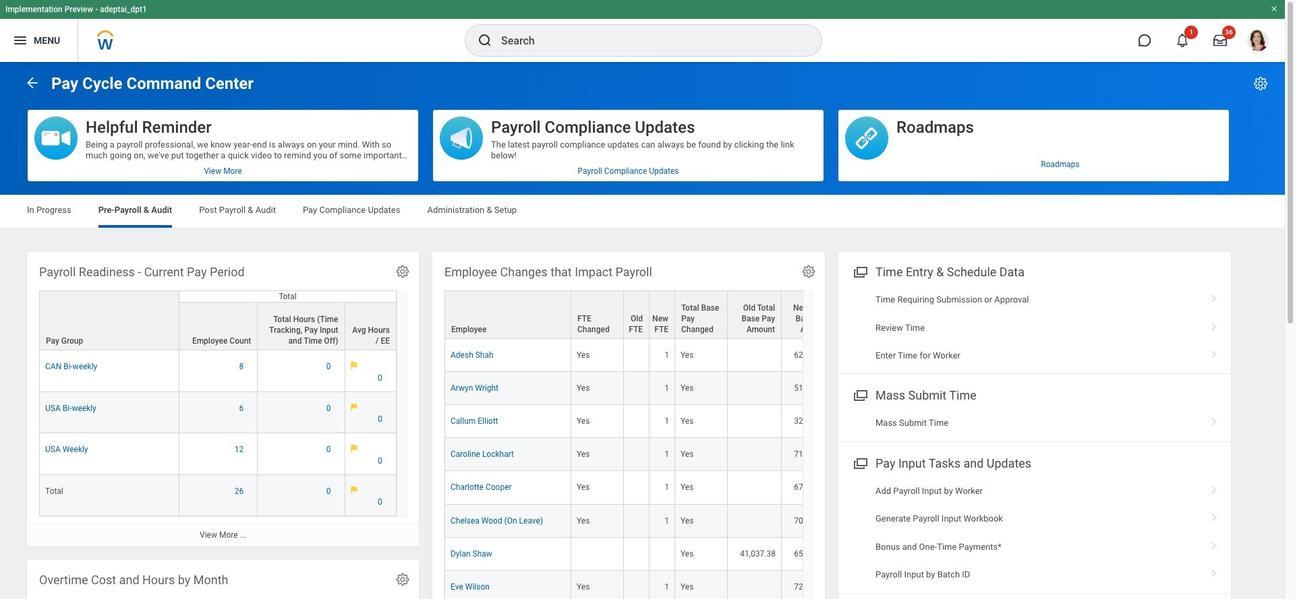 Task type: vqa. For each thing, say whether or not it's contained in the screenshot.
Customer
no



Task type: locate. For each thing, give the bounding box(es) containing it.
menu group image
[[851, 386, 869, 404], [851, 454, 869, 472]]

employee changes that impact payroll element
[[433, 252, 1296, 600]]

1 chevron right image from the top
[[1206, 346, 1223, 360]]

3 column header from the left
[[624, 291, 650, 340]]

2 the average hours per employee is less than 40.  all hours might not be submitted for the current open pay period. image from the top
[[351, 403, 357, 412]]

cell
[[624, 340, 650, 373], [728, 340, 782, 373], [624, 373, 650, 406], [728, 373, 782, 406], [624, 406, 650, 439], [728, 406, 782, 439], [624, 439, 650, 472], [728, 439, 782, 472], [624, 472, 650, 505], [728, 472, 782, 505], [624, 505, 650, 538], [728, 505, 782, 538], [572, 538, 624, 571], [624, 538, 650, 571], [650, 538, 675, 571], [624, 571, 650, 600], [728, 571, 782, 600]]

1 vertical spatial the average hours per employee is less than 40.  all hours might not be submitted for the current open pay period. image
[[351, 403, 357, 412]]

configure employee changes that impact payroll image
[[802, 265, 817, 279]]

0 vertical spatial chevron right image
[[1206, 346, 1223, 360]]

2 list from the top
[[839, 478, 1232, 590]]

1 column header from the left
[[445, 291, 572, 340]]

1 the average hours per employee is less than 40.  all hours might not be submitted for the current open pay period. image from the top
[[351, 362, 357, 370]]

3 chevron right image from the top
[[1206, 414, 1223, 427]]

banner
[[0, 0, 1286, 62]]

column header
[[445, 291, 572, 340], [572, 291, 624, 340], [624, 291, 650, 340], [650, 291, 675, 340], [675, 291, 728, 340], [728, 291, 782, 340]]

main content
[[0, 62, 1296, 600]]

1 vertical spatial chevron right image
[[1206, 510, 1223, 523]]

the average hours per employee is less than 40.  all hours might not be submitted for the current open pay period. image for 2nd the average hours per employee is less than 40.  all hours might not be submitted for the current open pay period. element from the top
[[351, 403, 357, 412]]

2 chevron right image from the top
[[1206, 510, 1223, 523]]

0 vertical spatial list
[[839, 286, 1232, 370]]

3 the average hours per employee is less than 40.  all hours might not be submitted for the current open pay period. element from the top
[[351, 445, 391, 467]]

list
[[839, 286, 1232, 370], [839, 478, 1232, 590]]

close environment banner image
[[1271, 5, 1279, 13]]

1 vertical spatial list
[[839, 478, 1232, 590]]

1 vertical spatial menu group image
[[851, 454, 869, 472]]

the average hours per employee is less than 40.  all hours might not be submitted for the current open pay period. element
[[351, 362, 391, 384], [351, 403, 391, 425], [351, 445, 391, 467], [351, 486, 391, 508]]

the average hours per employee is less than 40.  all hours might not be submitted for the current open pay period. image for 4th the average hours per employee is less than 40.  all hours might not be submitted for the current open pay period. element from the bottom of the the payroll readiness - current pay period element
[[351, 362, 357, 370]]

1 menu group image from the top
[[851, 386, 869, 404]]

profile logan mcneil image
[[1248, 30, 1269, 54]]

2 the average hours per employee is less than 40.  all hours might not be submitted for the current open pay period. element from the top
[[351, 403, 391, 425]]

the average hours per employee is less than 40.  all hours might not be submitted for the current open pay period. image
[[351, 362, 357, 370], [351, 403, 357, 412], [351, 445, 357, 453]]

chevron right image
[[1206, 290, 1223, 304], [1206, 318, 1223, 332], [1206, 414, 1223, 427], [1206, 482, 1223, 495], [1206, 538, 1223, 551], [1206, 566, 1223, 579]]

2 vertical spatial the average hours per employee is less than 40.  all hours might not be submitted for the current open pay period. image
[[351, 445, 357, 453]]

menu group image
[[851, 263, 869, 281]]

tab list
[[13, 196, 1272, 228]]

3 the average hours per employee is less than 40.  all hours might not be submitted for the current open pay period. image from the top
[[351, 445, 357, 453]]

1 list from the top
[[839, 286, 1232, 370]]

0 vertical spatial the average hours per employee is less than 40.  all hours might not be submitted for the current open pay period. image
[[351, 362, 357, 370]]

the average hours per employee is less than 40.  all hours might not be submitted for the current open pay period. image
[[351, 486, 357, 495]]

6 chevron right image from the top
[[1206, 566, 1223, 579]]

chevron right image
[[1206, 346, 1223, 360], [1206, 510, 1223, 523]]

search image
[[477, 32, 493, 49]]

row
[[39, 291, 397, 351], [445, 291, 1296, 340], [39, 302, 397, 351], [445, 340, 1296, 373], [39, 351, 397, 393], [445, 373, 1296, 406], [39, 393, 397, 434], [445, 406, 1296, 439], [39, 434, 397, 476], [445, 439, 1296, 472], [445, 472, 1296, 505], [39, 476, 397, 517], [445, 505, 1296, 538], [445, 538, 1296, 571], [445, 571, 1296, 600]]

0 vertical spatial menu group image
[[851, 386, 869, 404]]



Task type: describe. For each thing, give the bounding box(es) containing it.
total element
[[45, 484, 63, 497]]

6 column header from the left
[[728, 291, 782, 340]]

1 the average hours per employee is less than 40.  all hours might not be submitted for the current open pay period. element from the top
[[351, 362, 391, 384]]

the average hours per employee is less than 40.  all hours might not be submitted for the current open pay period. image for 3rd the average hours per employee is less than 40.  all hours might not be submitted for the current open pay period. element from the top
[[351, 445, 357, 453]]

inbox large image
[[1214, 34, 1227, 47]]

2 column header from the left
[[572, 291, 624, 340]]

configure payroll readiness - current pay period image
[[395, 265, 410, 279]]

1 chevron right image from the top
[[1206, 290, 1223, 304]]

payroll readiness - current pay period element
[[27, 252, 419, 547]]

Search Workday  search field
[[501, 26, 794, 55]]

5 column header from the left
[[675, 291, 728, 340]]

4 the average hours per employee is less than 40.  all hours might not be submitted for the current open pay period. element from the top
[[351, 486, 391, 508]]

list for menu group image
[[839, 286, 1232, 370]]

2 menu group image from the top
[[851, 454, 869, 472]]

4 chevron right image from the top
[[1206, 482, 1223, 495]]

previous page image
[[24, 75, 40, 91]]

configure overtime cost and hours by month image
[[395, 573, 410, 588]]

list for 1st menu group icon from the bottom of the page
[[839, 478, 1232, 590]]

configure this page image
[[1253, 76, 1269, 92]]

4 column header from the left
[[650, 291, 675, 340]]

justify image
[[12, 32, 28, 49]]

5 chevron right image from the top
[[1206, 538, 1223, 551]]

2 chevron right image from the top
[[1206, 318, 1223, 332]]

notifications large image
[[1176, 34, 1190, 47]]



